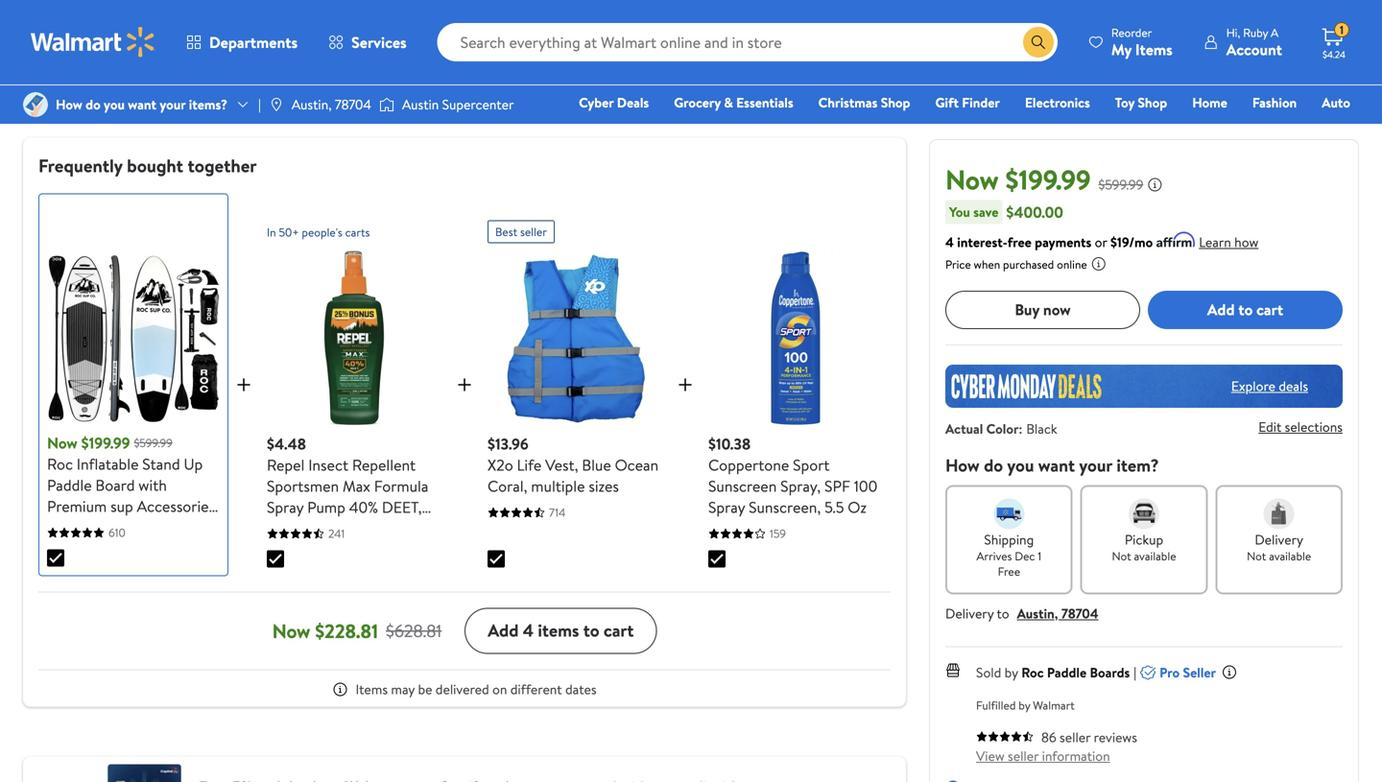 Task type: locate. For each thing, give the bounding box(es) containing it.
& right grocery
[[724, 93, 733, 112]]

you down :
[[1008, 453, 1035, 477]]

0 vertical spatial do
[[86, 95, 101, 114]]

price
[[946, 256, 971, 272]]

want down na
[[128, 95, 157, 114]]

0 vertical spatial by
[[1005, 663, 1019, 682]]

1 not from the left
[[1112, 548, 1132, 564]]

pump up 241
[[307, 497, 346, 518]]

you save $400.00
[[950, 201, 1064, 223]]

0 vertical spatial items
[[1136, 39, 1173, 60]]

buy
[[1015, 299, 1040, 320]]

toy shop link
[[1107, 92, 1176, 113]]

0 vertical spatial $199.99
[[1006, 161, 1091, 198]]

want for item?
[[1039, 453, 1075, 477]]

how for how do you want your item?
[[946, 453, 980, 477]]

edit selections
[[1259, 418, 1343, 436]]

2 shop from the left
[[1138, 93, 1168, 112]]

delivery up the sold
[[946, 604, 994, 623]]

0 horizontal spatial $599.99
[[134, 435, 173, 451]]

0 vertical spatial delivery
[[1255, 530, 1304, 549]]

do for how do you want your item?
[[984, 453, 1003, 477]]

0 vertical spatial &
[[724, 93, 733, 112]]

 image down warning "image"
[[23, 92, 48, 117]]

None checkbox
[[709, 551, 726, 568]]

1 horizontal spatial now
[[272, 618, 311, 645]]

items left may
[[356, 680, 388, 699]]

seller right best
[[520, 224, 547, 240]]

seller right 86 at the right of page
[[1060, 728, 1091, 747]]

1
[[1340, 22, 1344, 38], [1038, 548, 1042, 564]]

0 vertical spatial how
[[56, 95, 82, 114]]

1 horizontal spatial  image
[[269, 97, 284, 112]]

$10.38
[[709, 434, 751, 455]]

payments
[[1035, 233, 1092, 251]]

paddle up walmart
[[1047, 663, 1087, 682]]

sold
[[977, 663, 1002, 682]]

austin,
[[292, 95, 332, 114], [1017, 604, 1059, 623]]

0 horizontal spatial |
[[258, 95, 261, 114]]

1 vertical spatial 78704
[[1062, 604, 1099, 623]]

1 vertical spatial add
[[488, 619, 519, 643]]

4.7442 stars out of 5, based on 86 seller reviews element
[[977, 731, 1034, 742]]

want down black
[[1039, 453, 1075, 477]]

1 spray from the left
[[267, 497, 304, 518]]

not inside delivery not available
[[1247, 548, 1267, 564]]

1 horizontal spatial plus image
[[453, 374, 476, 397]]

0 vertical spatial pump
[[307, 497, 346, 518]]

0 horizontal spatial &
[[47, 517, 57, 538]]

paddle
[[47, 475, 92, 496], [92, 559, 136, 580], [1047, 663, 1087, 682]]

0 horizontal spatial available
[[1135, 548, 1177, 564]]

information
[[1042, 747, 1111, 766]]

frequently
[[38, 153, 123, 178]]

to down free
[[997, 604, 1010, 623]]

delivery inside delivery not available
[[1255, 530, 1304, 549]]

pro seller info image
[[1222, 665, 1238, 680]]

bought
[[127, 153, 183, 178]]

pro seller
[[1160, 663, 1217, 682]]

pump
[[307, 497, 346, 518], [47, 580, 85, 602]]

1 vertical spatial do
[[984, 453, 1003, 477]]

4 interest-free payments or $19/mo
[[946, 233, 1153, 251]]

seller down 4.7442 stars out of 5, based on 86 seller reviews element
[[1008, 747, 1039, 766]]

items right my
[[1136, 39, 1173, 60]]

items?
[[189, 95, 228, 114]]

carts
[[345, 224, 370, 241]]

not inside pickup not available
[[1112, 548, 1132, 564]]

pump down deck,
[[47, 580, 85, 602]]

4
[[946, 233, 954, 251], [523, 619, 534, 643]]

how down actual
[[946, 453, 980, 477]]

1 up $4.24
[[1340, 22, 1344, 38]]

seller for view
[[1008, 747, 1039, 766]]

2 available from the left
[[1270, 548, 1312, 564]]

paddle down 610
[[92, 559, 136, 580]]

 image for how do you want your items?
[[23, 92, 48, 117]]

1 vertical spatial $199.99
[[81, 433, 130, 454]]

fulfilled
[[977, 697, 1016, 714]]

intent image for delivery image
[[1264, 499, 1295, 529]]

1 horizontal spatial want
[[1039, 453, 1075, 477]]

warning:
[[58, 72, 125, 91]]

0 vertical spatial you
[[104, 95, 125, 114]]

by
[[1005, 663, 1019, 682], [1019, 697, 1031, 714]]

1 horizontal spatial $199.99
[[1006, 161, 1091, 198]]

seller for 86
[[1060, 728, 1091, 747]]

1 vertical spatial |
[[1134, 663, 1137, 682]]

2 horizontal spatial now
[[946, 161, 999, 198]]

arrives
[[977, 548, 1012, 564]]

2 horizontal spatial to
[[1239, 299, 1253, 320]]

cyber monday deals image
[[946, 365, 1343, 408]]

$628.81
[[386, 619, 442, 643]]

not down the intent image for delivery
[[1247, 548, 1267, 564]]

0 vertical spatial now
[[946, 161, 999, 198]]

0 vertical spatial 1
[[1340, 22, 1344, 38]]

0 horizontal spatial you
[[104, 95, 125, 114]]

0 horizontal spatial how
[[56, 95, 82, 114]]

2 horizontal spatial plus image
[[674, 374, 697, 397]]

with
[[139, 475, 167, 496]]

0 horizontal spatial do
[[86, 95, 101, 114]]

0 vertical spatial paddle
[[47, 475, 92, 496]]

to right items
[[584, 619, 600, 643]]

non-
[[131, 517, 165, 538]]

1 plus image from the left
[[232, 374, 255, 397]]

cart right items
[[604, 619, 634, 643]]

people's
[[302, 224, 343, 241]]

roc inflatable stand up paddle board with premium sup accessories & backpack, non-slip deck, waterproof bag, leash, paddle and hand pump image
[[47, 252, 220, 425]]

add down learn how button
[[1208, 299, 1235, 320]]

roc up fulfilled by walmart in the right of the page
[[1022, 663, 1044, 682]]

1 horizontal spatial $599.99
[[1099, 175, 1144, 194]]

add left items
[[488, 619, 519, 643]]

$599.99 left learn more about strikethrough prices image
[[1099, 175, 1144, 194]]

0 horizontal spatial delivery
[[946, 604, 994, 623]]

home link
[[1184, 92, 1237, 113]]

2 spray from the left
[[709, 497, 745, 518]]

 image
[[23, 92, 48, 117], [379, 95, 395, 114], [269, 97, 284, 112]]

1 horizontal spatial austin,
[[1017, 604, 1059, 623]]

None checkbox
[[47, 550, 64, 567], [267, 551, 284, 568], [488, 551, 505, 568], [47, 550, 64, 567], [267, 551, 284, 568], [488, 551, 505, 568]]

& inside "now $199.99 $599.99 roc inflatable stand up paddle board with premium sup accessories & backpack, non-slip deck, waterproof bag, leash, paddle and hand pump"
[[47, 517, 57, 538]]

78704
[[335, 95, 372, 114], [1062, 604, 1099, 623]]

$199.99 for now $199.99
[[1006, 161, 1091, 198]]

paddle left board
[[47, 475, 92, 496]]

&
[[724, 93, 733, 112], [47, 517, 57, 538]]

0 horizontal spatial to
[[584, 619, 600, 643]]

grocery & essentials
[[674, 93, 794, 112]]

together
[[188, 153, 257, 178]]

premium
[[47, 496, 107, 517]]

0 vertical spatial want
[[128, 95, 157, 114]]

registry
[[1130, 120, 1179, 139]]

by for fulfilled
[[1019, 697, 1031, 714]]

by right the sold
[[1005, 663, 1019, 682]]

now
[[946, 161, 999, 198], [47, 433, 78, 454], [272, 618, 311, 645]]

1 horizontal spatial to
[[997, 604, 1010, 623]]

shop right christmas
[[881, 93, 911, 112]]

austin, down free
[[1017, 604, 1059, 623]]

and
[[140, 559, 164, 580]]

1 horizontal spatial items
[[1136, 39, 1173, 60]]

now left $228.81
[[272, 618, 311, 645]]

debit
[[1236, 120, 1269, 139]]

my
[[1112, 39, 1132, 60]]

repel
[[267, 455, 305, 476]]

0 horizontal spatial pump
[[47, 580, 85, 602]]

$199.99 up board
[[81, 433, 130, 454]]

in
[[267, 224, 276, 241]]

shop for christmas shop
[[881, 93, 911, 112]]

max
[[343, 476, 371, 497]]

oz
[[303, 518, 318, 539]]

how down warning: on the top of the page
[[56, 95, 82, 114]]

insect
[[308, 455, 349, 476]]

$4.48 repel insect repellent sportsmen max formula spray pump 40% deet, 7.5-fl oz
[[267, 434, 429, 539]]

4 inside button
[[523, 619, 534, 643]]

 image for austin supercenter
[[379, 95, 395, 114]]

Walmart Site-Wide search field
[[438, 23, 1058, 61]]

1 horizontal spatial do
[[984, 453, 1003, 477]]

1 vertical spatial now
[[47, 433, 78, 454]]

now for now $199.99 $599.99 roc inflatable stand up paddle board with premium sup accessories & backpack, non-slip deck, waterproof bag, leash, paddle and hand pump
[[47, 433, 78, 454]]

now inside "now $199.99 $599.99 roc inflatable stand up paddle board with premium sup accessories & backpack, non-slip deck, waterproof bag, leash, paddle and hand pump"
[[47, 433, 78, 454]]

1 vertical spatial 1
[[1038, 548, 1042, 564]]

2 vertical spatial now
[[272, 618, 311, 645]]

1 vertical spatial roc
[[1022, 663, 1044, 682]]

learn more about strikethrough prices image
[[1148, 177, 1163, 192]]

0 horizontal spatial 1
[[1038, 548, 1042, 564]]

not for pickup
[[1112, 548, 1132, 564]]

grocery & essentials link
[[666, 92, 802, 113]]

dates
[[566, 680, 597, 699]]

0 horizontal spatial cart
[[604, 619, 634, 643]]

add inside button
[[488, 619, 519, 643]]

now up premium
[[47, 433, 78, 454]]

intent image for shipping image
[[994, 499, 1025, 529]]

account
[[1227, 39, 1283, 60]]

1 vertical spatial delivery
[[946, 604, 994, 623]]

legal information image
[[1092, 256, 1107, 272]]

you down warning: na
[[104, 95, 125, 114]]

 image left austin, 78704 on the top of page
[[269, 97, 284, 112]]

0 vertical spatial 78704
[[335, 95, 372, 114]]

actual
[[946, 419, 984, 438]]

learn how
[[1200, 233, 1259, 251]]

spray inside $4.48 repel insect repellent sportsmen max formula spray pump 40% deet, 7.5-fl oz
[[267, 497, 304, 518]]

0 horizontal spatial 4
[[523, 619, 534, 643]]

| right boards
[[1134, 663, 1137, 682]]

1 horizontal spatial your
[[1080, 453, 1113, 477]]

available inside pickup not available
[[1135, 548, 1177, 564]]

1 horizontal spatial spray
[[709, 497, 745, 518]]

0 vertical spatial roc
[[47, 454, 73, 475]]

want for items?
[[128, 95, 157, 114]]

pump inside $4.48 repel insect repellent sportsmen max formula spray pump 40% deet, 7.5-fl oz
[[307, 497, 346, 518]]

available inside delivery not available
[[1270, 548, 1312, 564]]

add for add to cart
[[1208, 299, 1235, 320]]

austin
[[402, 95, 439, 114]]

your for item?
[[1080, 453, 1113, 477]]

spray for pump
[[267, 497, 304, 518]]

roc up premium
[[47, 454, 73, 475]]

fashion link
[[1244, 92, 1306, 113]]

& left backpack,
[[47, 517, 57, 538]]

how for how do you want your items?
[[56, 95, 82, 114]]

2 horizontal spatial  image
[[379, 95, 395, 114]]

0 horizontal spatial your
[[160, 95, 186, 114]]

spray down repel
[[267, 497, 304, 518]]

delivery down the intent image for delivery
[[1255, 530, 1304, 549]]

4 up the price
[[946, 233, 954, 251]]

affirm image
[[1157, 232, 1196, 247]]

to inside button
[[1239, 299, 1253, 320]]

1 vertical spatial $599.99
[[134, 435, 173, 451]]

1 horizontal spatial delivery
[[1255, 530, 1304, 549]]

your left item?
[[1080, 453, 1113, 477]]

78704 down services dropdown button
[[335, 95, 372, 114]]

finder
[[962, 93, 1000, 112]]

0 horizontal spatial austin,
[[292, 95, 332, 114]]

0 horizontal spatial now
[[47, 433, 78, 454]]

sizes
[[589, 476, 619, 497]]

plus image
[[232, 374, 255, 397], [453, 374, 476, 397], [674, 374, 697, 397]]

add inside button
[[1208, 299, 1235, 320]]

$228.81
[[315, 618, 378, 645]]

0 vertical spatial cart
[[1257, 299, 1284, 320]]

supercenter
[[442, 95, 514, 114]]

1 shop from the left
[[881, 93, 911, 112]]

actual color : black
[[946, 419, 1058, 438]]

1 vertical spatial by
[[1019, 697, 1031, 714]]

0 horizontal spatial seller
[[520, 224, 547, 240]]

shop up registry
[[1138, 93, 1168, 112]]

spray
[[267, 497, 304, 518], [709, 497, 745, 518]]

by right 'fulfilled'
[[1019, 697, 1031, 714]]

1 horizontal spatial 78704
[[1062, 604, 1099, 623]]

available down 'intent image for pickup'
[[1135, 548, 1177, 564]]

1 vertical spatial austin,
[[1017, 604, 1059, 623]]

1 horizontal spatial add
[[1208, 299, 1235, 320]]

1 available from the left
[[1135, 548, 1177, 564]]

your left items?
[[160, 95, 186, 114]]

pump inside "now $199.99 $599.99 roc inflatable stand up paddle board with premium sup accessories & backpack, non-slip deck, waterproof bag, leash, paddle and hand pump"
[[47, 580, 85, 602]]

electronics
[[1025, 93, 1091, 112]]

78704 up sold by roc paddle boards
[[1062, 604, 1099, 623]]

1 vertical spatial items
[[356, 680, 388, 699]]

explore deals link
[[1224, 369, 1316, 403]]

backpack,
[[61, 517, 127, 538]]

0 vertical spatial 4
[[946, 233, 954, 251]]

1 vertical spatial how
[[946, 453, 980, 477]]

edit
[[1259, 418, 1282, 436]]

1 horizontal spatial not
[[1247, 548, 1267, 564]]

1 horizontal spatial available
[[1270, 548, 1312, 564]]

austin, down services dropdown button
[[292, 95, 332, 114]]

1 horizontal spatial shop
[[1138, 93, 1168, 112]]

| right items?
[[258, 95, 261, 114]]

1 vertical spatial pump
[[47, 580, 85, 602]]

inflatable
[[77, 454, 139, 475]]

your
[[160, 95, 186, 114], [1080, 453, 1113, 477]]

0 horizontal spatial $199.99
[[81, 433, 130, 454]]

item?
[[1117, 453, 1160, 477]]

sportsmen
[[267, 476, 339, 497]]

available for delivery
[[1270, 548, 1312, 564]]

buy now
[[1015, 299, 1071, 320]]

1 vertical spatial want
[[1039, 453, 1075, 477]]

spray down coppertone at the right of page
[[709, 497, 745, 518]]

view seller information link
[[977, 747, 1111, 766]]

do down the actual color : black
[[984, 453, 1003, 477]]

 image left austin
[[379, 95, 395, 114]]

now $228.81 $628.81
[[272, 618, 442, 645]]

$199.99 up $400.00
[[1006, 161, 1091, 198]]

1 vertical spatial your
[[1080, 453, 1113, 477]]

2 not from the left
[[1247, 548, 1267, 564]]

to down the how
[[1239, 299, 1253, 320]]

0 horizontal spatial by
[[1005, 663, 1019, 682]]

delivery for not
[[1255, 530, 1304, 549]]

1 right the dec
[[1038, 548, 1042, 564]]

cart down the how
[[1257, 299, 1284, 320]]

1 horizontal spatial seller
[[1008, 747, 1039, 766]]

not down 'intent image for pickup'
[[1112, 548, 1132, 564]]

1 vertical spatial 4
[[523, 619, 534, 643]]

4 left items
[[523, 619, 534, 643]]

0 vertical spatial austin,
[[292, 95, 332, 114]]

0 horizontal spatial shop
[[881, 93, 911, 112]]

you
[[104, 95, 125, 114], [1008, 453, 1035, 477]]

vest,
[[546, 455, 578, 476]]

cart
[[1257, 299, 1284, 320], [604, 619, 634, 643]]

0 vertical spatial add
[[1208, 299, 1235, 320]]

now up you
[[946, 161, 999, 198]]

0 horizontal spatial  image
[[23, 92, 48, 117]]

walmart
[[1033, 697, 1075, 714]]

$599.99 inside "now $199.99 $599.99 roc inflatable stand up paddle board with premium sup accessories & backpack, non-slip deck, waterproof bag, leash, paddle and hand pump"
[[134, 435, 173, 451]]

now for now $228.81 $628.81
[[272, 618, 311, 645]]

cyber
[[579, 93, 614, 112]]

$199.99 inside "now $199.99 $599.99 roc inflatable stand up paddle board with premium sup accessories & backpack, non-slip deck, waterproof bag, leash, paddle and hand pump"
[[81, 433, 130, 454]]

1 horizontal spatial how
[[946, 453, 980, 477]]

walmart image
[[31, 27, 156, 58]]

available down the intent image for delivery
[[1270, 548, 1312, 564]]

0 horizontal spatial want
[[128, 95, 157, 114]]

do down warning: on the top of the page
[[86, 95, 101, 114]]

0 horizontal spatial roc
[[47, 454, 73, 475]]

search icon image
[[1031, 35, 1046, 50]]

0 horizontal spatial items
[[356, 680, 388, 699]]

roc inside "now $199.99 $599.99 roc inflatable stand up paddle board with premium sup accessories & backpack, non-slip deck, waterproof bag, leash, paddle and hand pump"
[[47, 454, 73, 475]]

1 horizontal spatial pump
[[307, 497, 346, 518]]

now $199.99 $599.99 roc inflatable stand up paddle board with premium sup accessories & backpack, non-slip deck, waterproof bag, leash, paddle and hand pump
[[47, 433, 215, 602]]

0 horizontal spatial not
[[1112, 548, 1132, 564]]

how
[[56, 95, 82, 114], [946, 453, 980, 477]]

spray inside $10.38 coppertone sport sunscreen spray, spf 100 spray sunscreen, 5.5 oz
[[709, 497, 745, 518]]

departments
[[209, 32, 298, 53]]

add for add 4 items to cart
[[488, 619, 519, 643]]

$599.99 up stand
[[134, 435, 173, 451]]

1 horizontal spatial you
[[1008, 453, 1035, 477]]

1 horizontal spatial 1
[[1340, 22, 1344, 38]]

cart inside button
[[604, 619, 634, 643]]

0 horizontal spatial add
[[488, 619, 519, 643]]

0 horizontal spatial spray
[[267, 497, 304, 518]]

1 vertical spatial &
[[47, 517, 57, 538]]

0 horizontal spatial plus image
[[232, 374, 255, 397]]



Task type: vqa. For each thing, say whether or not it's contained in the screenshot.
the 'Pro'
yes



Task type: describe. For each thing, give the bounding box(es) containing it.
capitalone image
[[106, 765, 183, 783]]

how do you want your items?
[[56, 95, 228, 114]]

deals
[[1279, 377, 1309, 396]]

delivery to austin, 78704
[[946, 604, 1099, 623]]

deals
[[617, 93, 649, 112]]

auto
[[1323, 93, 1351, 112]]

50+
[[279, 224, 299, 241]]

spray for sunscreen,
[[709, 497, 745, 518]]

spray,
[[781, 476, 821, 497]]

austin, 78704
[[292, 95, 372, 114]]

1 vertical spatial paddle
[[92, 559, 136, 580]]

fashion
[[1253, 93, 1298, 112]]

slip
[[165, 517, 189, 538]]

x2o life vest, blue ocean coral, multiple sizes image
[[488, 251, 663, 426]]

now for now $199.99
[[946, 161, 999, 198]]

walmart+ link
[[1285, 119, 1360, 140]]

your for items?
[[160, 95, 186, 114]]

sunscreen,
[[749, 497, 821, 518]]

services
[[352, 32, 407, 53]]

explore deals
[[1232, 377, 1309, 396]]

electronics link
[[1017, 92, 1099, 113]]

 image for austin, 78704
[[269, 97, 284, 112]]

cyber deals
[[579, 93, 649, 112]]

reviews
[[1094, 728, 1138, 747]]

online
[[1057, 256, 1088, 272]]

bag,
[[170, 538, 199, 559]]

color
[[987, 419, 1019, 438]]

shipping
[[985, 530, 1034, 549]]

pickup
[[1125, 530, 1164, 549]]

100
[[854, 476, 878, 497]]

learn how button
[[1200, 232, 1259, 252]]

warnings image
[[868, 41, 891, 64]]

Search search field
[[438, 23, 1058, 61]]

a
[[1271, 24, 1279, 41]]

you for how do you want your item?
[[1008, 453, 1035, 477]]

1 horizontal spatial |
[[1134, 663, 1137, 682]]

2 plus image from the left
[[453, 374, 476, 397]]

sold by roc paddle boards
[[977, 663, 1130, 682]]

available for pickup
[[1135, 548, 1177, 564]]

shop for toy shop
[[1138, 93, 1168, 112]]

do for how do you want your items?
[[86, 95, 101, 114]]

reorder
[[1112, 24, 1153, 41]]

departments button
[[171, 19, 313, 65]]

on
[[493, 680, 507, 699]]

or
[[1095, 233, 1108, 251]]

5.5
[[825, 497, 844, 518]]

by for sold
[[1005, 663, 1019, 682]]

seller for best
[[520, 224, 547, 240]]

when
[[974, 256, 1001, 272]]

3 plus image from the left
[[674, 374, 697, 397]]

free
[[998, 563, 1021, 580]]

one debit
[[1204, 120, 1269, 139]]

$199.99 for now $199.99 $599.99 roc inflatable stand up paddle board with premium sup accessories & backpack, non-slip deck, waterproof bag, leash, paddle and hand pump
[[81, 433, 130, 454]]

you
[[950, 202, 971, 221]]

to inside button
[[584, 619, 600, 643]]

0 horizontal spatial 78704
[[335, 95, 372, 114]]

0 vertical spatial |
[[258, 95, 261, 114]]

explore
[[1232, 377, 1276, 396]]

view seller information
[[977, 747, 1111, 766]]

repel insect repellent sportsmen max formula spray pump 40% deet, 7.5-fl oz image
[[267, 251, 442, 426]]

seller
[[1183, 663, 1217, 682]]

essentials
[[737, 93, 794, 112]]

pickup not available
[[1112, 530, 1177, 564]]

coppertone sport sunscreen spray, spf 100 spray sunscreen, 5.5 oz image
[[709, 251, 883, 426]]

159
[[770, 526, 786, 542]]

86
[[1042, 728, 1057, 747]]

items inside 'reorder my items'
[[1136, 39, 1173, 60]]

7.5-
[[267, 518, 290, 539]]

to for add
[[1239, 299, 1253, 320]]

cart inside button
[[1257, 299, 1284, 320]]

best seller
[[495, 224, 547, 240]]

items
[[538, 619, 579, 643]]

add to cart button
[[1148, 291, 1343, 329]]

boards
[[1090, 663, 1130, 682]]

0 vertical spatial $599.99
[[1099, 175, 1144, 194]]

sup
[[111, 496, 133, 517]]

different
[[511, 680, 562, 699]]

$10.38 coppertone sport sunscreen spray, spf 100 spray sunscreen, 5.5 oz
[[709, 434, 878, 518]]

black
[[1027, 419, 1058, 438]]

board
[[95, 475, 135, 496]]

delivered
[[436, 680, 489, 699]]

shipping arrives dec 1 free
[[977, 530, 1042, 580]]

intent image for pickup image
[[1129, 499, 1160, 529]]

buy now button
[[946, 291, 1141, 329]]

ruby
[[1244, 24, 1269, 41]]

toy
[[1116, 93, 1135, 112]]

you for how do you want your items?
[[104, 95, 125, 114]]

1 horizontal spatial &
[[724, 93, 733, 112]]

save
[[974, 202, 999, 221]]

sport
[[793, 455, 830, 476]]

fulfilled by walmart
[[977, 697, 1075, 714]]

sunscreen
[[709, 476, 777, 497]]

coppertone
[[709, 455, 790, 476]]

walmart+
[[1294, 120, 1351, 139]]

selections
[[1285, 418, 1343, 436]]

austin supercenter
[[402, 95, 514, 114]]

gift finder link
[[927, 92, 1009, 113]]

not for delivery
[[1247, 548, 1267, 564]]

home
[[1193, 93, 1228, 112]]

to for delivery
[[997, 604, 1010, 623]]

gift finder
[[936, 93, 1000, 112]]

view
[[977, 747, 1005, 766]]

hand
[[168, 559, 203, 580]]

stand
[[142, 454, 180, 475]]

2 vertical spatial paddle
[[1047, 663, 1087, 682]]

services button
[[313, 19, 422, 65]]

how do you want your item?
[[946, 453, 1160, 477]]

1 inside shipping arrives dec 1 free
[[1038, 548, 1042, 564]]

reorder my items
[[1112, 24, 1173, 60]]

delivery for to
[[946, 604, 994, 623]]

deck,
[[47, 538, 85, 559]]

life
[[517, 455, 542, 476]]

hi,
[[1227, 24, 1241, 41]]

x2o
[[488, 455, 513, 476]]

warning image
[[38, 74, 54, 89]]

now
[[1044, 299, 1071, 320]]

spf
[[825, 476, 851, 497]]

pro
[[1160, 663, 1180, 682]]



